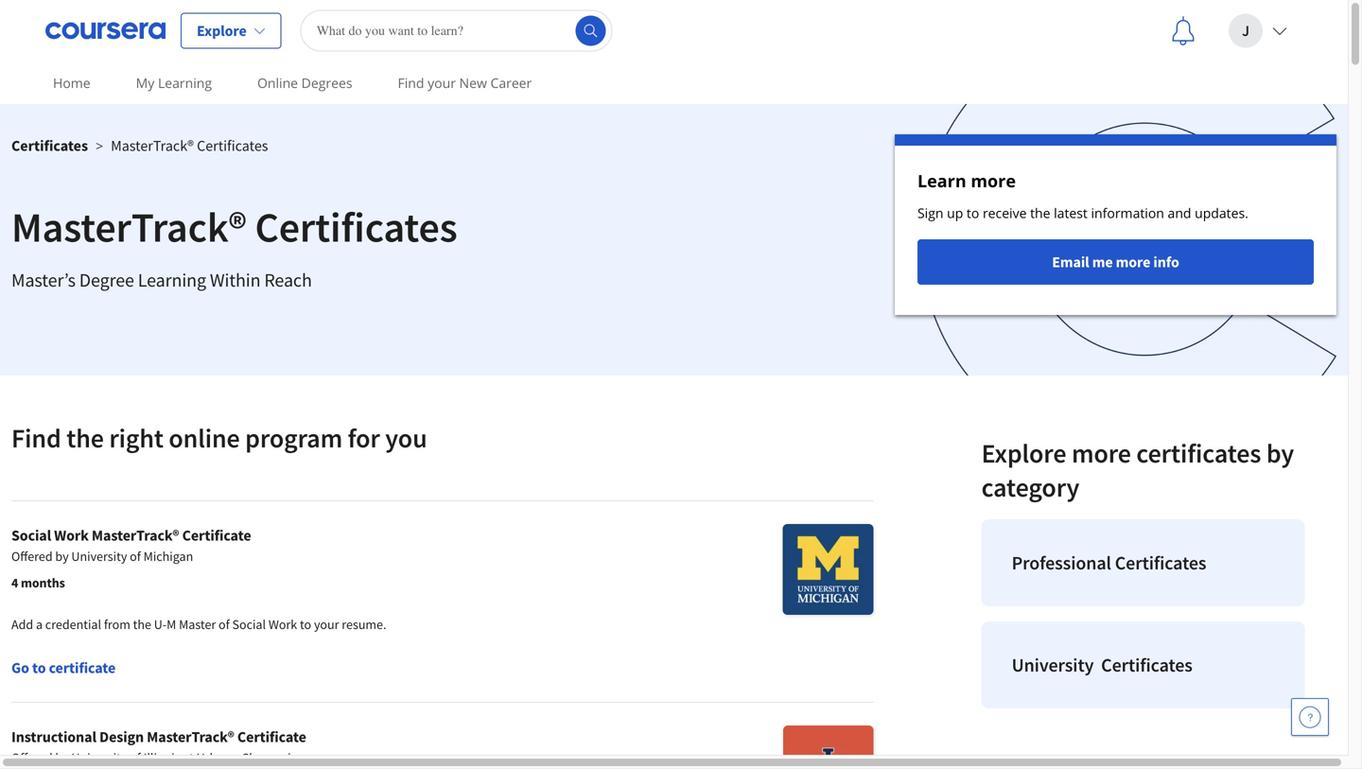 Task type: describe. For each thing, give the bounding box(es) containing it.
home
[[53, 74, 91, 92]]

find for find the right online program for you
[[11, 422, 61, 455]]

explore for explore
[[197, 21, 247, 40]]

from
[[104, 616, 130, 633]]

offered for social
[[11, 548, 53, 565]]

degrees
[[302, 74, 353, 92]]

more inside button
[[1116, 253, 1151, 272]]

professional
[[1012, 551, 1112, 575]]

updates.
[[1195, 204, 1249, 222]]

new
[[460, 74, 487, 92]]

more for explore
[[1072, 437, 1132, 470]]

online degrees link
[[250, 62, 360, 104]]

master
[[179, 616, 216, 633]]

certificate
[[49, 659, 116, 678]]

m
[[167, 616, 176, 633]]

more for learn
[[971, 169, 1016, 193]]

0 horizontal spatial your
[[314, 616, 339, 633]]

info
[[1154, 253, 1180, 272]]

social work mastertrack® certificate offered by university of michigan 4 months
[[11, 526, 251, 592]]

me
[[1093, 253, 1114, 272]]

email
[[1053, 253, 1090, 272]]

1 vertical spatial the
[[66, 422, 104, 455]]

university of michigan image
[[783, 524, 874, 615]]

mastertrack® up degree
[[11, 201, 247, 253]]

design
[[99, 728, 144, 747]]

master's degree learning within reach
[[11, 268, 312, 292]]

find your new career link
[[390, 62, 540, 104]]

university  certificates link
[[982, 622, 1306, 709]]

sign up to receive the latest information and updates.
[[918, 204, 1249, 222]]

j
[[1243, 21, 1250, 40]]

at
[[183, 750, 194, 767]]

my learning
[[136, 74, 212, 92]]

certificates
[[1137, 437, 1262, 470]]

find your new career
[[398, 74, 532, 92]]

mastertrack® certificates link
[[111, 136, 268, 155]]

1 vertical spatial learning
[[138, 268, 206, 292]]

program
[[245, 422, 343, 455]]

mastertrack® certificates
[[11, 201, 458, 253]]

1 vertical spatial work
[[269, 616, 297, 633]]

social inside social work mastertrack® certificate offered by university of michigan 4 months
[[11, 526, 51, 545]]

professional certificates link
[[982, 520, 1306, 607]]

online degrees
[[257, 74, 353, 92]]

go
[[11, 659, 29, 678]]

of for work
[[130, 548, 141, 565]]

mastertrack® for >
[[111, 136, 194, 155]]

university for work
[[71, 548, 127, 565]]

to inside learn more status
[[967, 204, 980, 222]]

certificates link
[[11, 136, 88, 155]]

by for work
[[55, 548, 69, 565]]

resume.
[[342, 616, 387, 633]]

home link
[[45, 62, 98, 104]]

online
[[257, 74, 298, 92]]

>
[[96, 137, 103, 155]]

1 vertical spatial to
[[300, 616, 312, 633]]

months
[[21, 574, 65, 592]]

coursera image
[[45, 16, 166, 46]]

within
[[210, 268, 261, 292]]

mastertrack® for design
[[147, 728, 235, 747]]

and
[[1168, 204, 1192, 222]]

find for find your new career
[[398, 74, 424, 92]]

find the right online program for you
[[11, 422, 427, 455]]

help center image
[[1299, 706, 1322, 729]]



Task type: locate. For each thing, give the bounding box(es) containing it.
mastertrack® inside social work mastertrack® certificate offered by university of michigan 4 months
[[92, 526, 179, 545]]

mastertrack® inside the instructional design mastertrack® certificate offered by university of illinois at urbana-champaign
[[147, 728, 235, 747]]

of down design
[[130, 750, 141, 767]]

mastertrack® for work
[[92, 526, 179, 545]]

certificate up the champaign
[[237, 728, 306, 747]]

of for design
[[130, 750, 141, 767]]

career
[[491, 74, 532, 92]]

explore up "my learning" link
[[197, 21, 247, 40]]

0 vertical spatial offered
[[11, 548, 53, 565]]

j button
[[1214, 0, 1303, 61]]

0 horizontal spatial the
[[66, 422, 104, 455]]

2 offered from the top
[[11, 750, 53, 767]]

illinois
[[144, 750, 180, 767]]

1 horizontal spatial find
[[398, 74, 424, 92]]

university inside the instructional design mastertrack® certificate offered by university of illinois at urbana-champaign
[[71, 750, 127, 767]]

of inside social work mastertrack® certificate offered by university of michigan 4 months
[[130, 548, 141, 565]]

my learning link
[[128, 62, 220, 104]]

by inside explore more certificates by category
[[1267, 437, 1295, 470]]

0 vertical spatial social
[[11, 526, 51, 545]]

0 horizontal spatial social
[[11, 526, 51, 545]]

0 vertical spatial your
[[428, 74, 456, 92]]

work left resume.
[[269, 616, 297, 633]]

the left u-
[[133, 616, 151, 633]]

explore button
[[181, 13, 282, 49]]

offered for instructional
[[11, 750, 53, 767]]

mastertrack®
[[111, 136, 194, 155], [11, 201, 247, 253], [92, 526, 179, 545], [147, 728, 235, 747]]

work inside social work mastertrack® certificate offered by university of michigan 4 months
[[54, 526, 89, 545]]

online
[[169, 422, 240, 455]]

university
[[71, 548, 127, 565], [1012, 654, 1094, 677], [71, 750, 127, 767]]

1 vertical spatial find
[[11, 422, 61, 455]]

mastertrack® right >
[[111, 136, 194, 155]]

social right master
[[232, 616, 266, 633]]

0 vertical spatial certificate
[[182, 526, 251, 545]]

find inside "link"
[[398, 74, 424, 92]]

1 horizontal spatial social
[[232, 616, 266, 633]]

explore for explore more certificates by category
[[982, 437, 1067, 470]]

1 vertical spatial social
[[232, 616, 266, 633]]

0 horizontal spatial work
[[54, 526, 89, 545]]

4
[[11, 574, 18, 592]]

0 horizontal spatial explore
[[197, 21, 247, 40]]

your inside "link"
[[428, 74, 456, 92]]

social up months
[[11, 526, 51, 545]]

up
[[947, 204, 964, 222]]

offered inside the instructional design mastertrack® certificate offered by university of illinois at urbana-champaign
[[11, 750, 53, 767]]

urbana-
[[197, 750, 242, 767]]

1 offered from the top
[[11, 548, 53, 565]]

1 vertical spatial certificate
[[237, 728, 306, 747]]

1 horizontal spatial your
[[428, 74, 456, 92]]

by inside the instructional design mastertrack® certificate offered by university of illinois at urbana-champaign
[[55, 750, 69, 767]]

0 vertical spatial learning
[[158, 74, 212, 92]]

university inside list
[[1012, 654, 1094, 677]]

by
[[1267, 437, 1295, 470], [55, 548, 69, 565], [55, 750, 69, 767]]

1 horizontal spatial to
[[300, 616, 312, 633]]

2 vertical spatial to
[[32, 659, 46, 678]]

the inside learn more status
[[1031, 204, 1051, 222]]

instructional design mastertrack® certificate offered by university of illinois at urbana-champaign
[[11, 728, 306, 767]]

by right certificates
[[1267, 437, 1295, 470]]

university inside social work mastertrack® certificate offered by university of michigan 4 months
[[71, 548, 127, 565]]

your left new
[[428, 74, 456, 92]]

credential
[[45, 616, 101, 633]]

learning left within
[[138, 268, 206, 292]]

more up category
[[1072, 437, 1132, 470]]

the for receive
[[1031, 204, 1051, 222]]

certificates
[[11, 136, 88, 155], [197, 136, 268, 155], [255, 201, 458, 253], [1116, 551, 1207, 575]]

a
[[36, 616, 43, 633]]

of
[[130, 548, 141, 565], [219, 616, 230, 633], [130, 750, 141, 767]]

certificate inside social work mastertrack® certificate offered by university of michigan 4 months
[[182, 526, 251, 545]]

find
[[398, 74, 424, 92], [11, 422, 61, 455]]

0 vertical spatial find
[[398, 74, 424, 92]]

certificate inside the instructional design mastertrack® certificate offered by university of illinois at urbana-champaign
[[237, 728, 306, 747]]

explore inside explore more certificates by category
[[982, 437, 1067, 470]]

1 vertical spatial by
[[55, 548, 69, 565]]

your left resume.
[[314, 616, 339, 633]]

2 vertical spatial of
[[130, 750, 141, 767]]

1 vertical spatial of
[[219, 616, 230, 633]]

professional certificates
[[1012, 551, 1207, 575]]

None search field
[[301, 10, 613, 52]]

1 horizontal spatial explore
[[982, 437, 1067, 470]]

by up months
[[55, 548, 69, 565]]

of inside the instructional design mastertrack® certificate offered by university of illinois at urbana-champaign
[[130, 750, 141, 767]]

michigan
[[144, 548, 193, 565]]

certificates > mastertrack® certificates
[[11, 136, 268, 155]]

by inside social work mastertrack® certificate offered by university of michigan 4 months
[[55, 548, 69, 565]]

explore
[[197, 21, 247, 40], [982, 437, 1067, 470]]

sign
[[918, 204, 944, 222]]

learning
[[158, 74, 212, 92], [138, 268, 206, 292]]

certificate for design
[[237, 728, 306, 747]]

offered up months
[[11, 548, 53, 565]]

1 vertical spatial more
[[1116, 253, 1151, 272]]

0 vertical spatial to
[[967, 204, 980, 222]]

the for from
[[133, 616, 151, 633]]

2 horizontal spatial to
[[967, 204, 980, 222]]

1 horizontal spatial work
[[269, 616, 297, 633]]

certificate for work
[[182, 526, 251, 545]]

0 horizontal spatial find
[[11, 422, 61, 455]]

to left resume.
[[300, 616, 312, 633]]

receive
[[983, 204, 1027, 222]]

email me more info
[[1053, 253, 1180, 272]]

the left latest in the top right of the page
[[1031, 204, 1051, 222]]

master's
[[11, 268, 76, 292]]

more up receive
[[971, 169, 1016, 193]]

0 horizontal spatial to
[[32, 659, 46, 678]]

mastertrack® up michigan
[[92, 526, 179, 545]]

offered down instructional
[[11, 750, 53, 767]]

category
[[982, 471, 1080, 504]]

2 vertical spatial more
[[1072, 437, 1132, 470]]

0 vertical spatial more
[[971, 169, 1016, 193]]

by for design
[[55, 750, 69, 767]]

u-
[[154, 616, 167, 633]]

of left michigan
[[130, 548, 141, 565]]

2 horizontal spatial the
[[1031, 204, 1051, 222]]

champaign
[[242, 750, 305, 767]]

1 vertical spatial your
[[314, 616, 339, 633]]

learn more status
[[895, 134, 1337, 315]]

1 vertical spatial explore
[[982, 437, 1067, 470]]

explore more certificates by category
[[982, 437, 1295, 504]]

0 vertical spatial work
[[54, 526, 89, 545]]

learning right my at the left top
[[158, 74, 212, 92]]

more inside explore more certificates by category
[[1072, 437, 1132, 470]]

2 vertical spatial university
[[71, 750, 127, 767]]

more
[[971, 169, 1016, 193], [1116, 253, 1151, 272], [1072, 437, 1132, 470]]

1 vertical spatial offered
[[11, 750, 53, 767]]

university  certificates
[[1012, 654, 1193, 677]]

your
[[428, 74, 456, 92], [314, 616, 339, 633]]

the left "right"
[[66, 422, 104, 455]]

right
[[109, 422, 164, 455]]

latest
[[1054, 204, 1088, 222]]

instructional
[[11, 728, 96, 747]]

add
[[11, 616, 33, 633]]

0 vertical spatial the
[[1031, 204, 1051, 222]]

for
[[348, 422, 380, 455]]

social
[[11, 526, 51, 545], [232, 616, 266, 633]]

the
[[1031, 204, 1051, 222], [66, 422, 104, 455], [133, 616, 151, 633]]

0 vertical spatial university
[[71, 548, 127, 565]]

of right master
[[219, 616, 230, 633]]

0 vertical spatial explore
[[197, 21, 247, 40]]

email me more info button
[[918, 239, 1315, 285]]

learn
[[918, 169, 967, 193]]

explore up category
[[982, 437, 1067, 470]]

information
[[1092, 204, 1165, 222]]

by down instructional
[[55, 750, 69, 767]]

work up months
[[54, 526, 89, 545]]

more right me
[[1116, 253, 1151, 272]]

work
[[54, 526, 89, 545], [269, 616, 297, 633]]

offered
[[11, 548, 53, 565], [11, 750, 53, 767]]

university for design
[[71, 750, 127, 767]]

list containing professional certificates
[[974, 512, 1313, 716]]

explore inside dropdown button
[[197, 21, 247, 40]]

0 vertical spatial by
[[1267, 437, 1295, 470]]

certificate up michigan
[[182, 526, 251, 545]]

my
[[136, 74, 155, 92]]

to right go
[[32, 659, 46, 678]]

1 horizontal spatial the
[[133, 616, 151, 633]]

to right up
[[967, 204, 980, 222]]

learn more
[[918, 169, 1016, 193]]

reach
[[264, 268, 312, 292]]

0 vertical spatial of
[[130, 548, 141, 565]]

What do you want to learn? text field
[[301, 10, 613, 52]]

add a credential from the u-m master of social work to your resume.
[[11, 616, 387, 633]]

certificate
[[182, 526, 251, 545], [237, 728, 306, 747]]

to
[[967, 204, 980, 222], [300, 616, 312, 633], [32, 659, 46, 678]]

go to certificate
[[11, 659, 116, 678]]

2 vertical spatial by
[[55, 750, 69, 767]]

you
[[385, 422, 427, 455]]

list
[[974, 512, 1313, 716]]

1 vertical spatial university
[[1012, 654, 1094, 677]]

offered inside social work mastertrack® certificate offered by university of michigan 4 months
[[11, 548, 53, 565]]

mastertrack® up at
[[147, 728, 235, 747]]

2 vertical spatial the
[[133, 616, 151, 633]]

degree
[[79, 268, 134, 292]]



Task type: vqa. For each thing, say whether or not it's contained in the screenshot.
if corresponding to Representative
no



